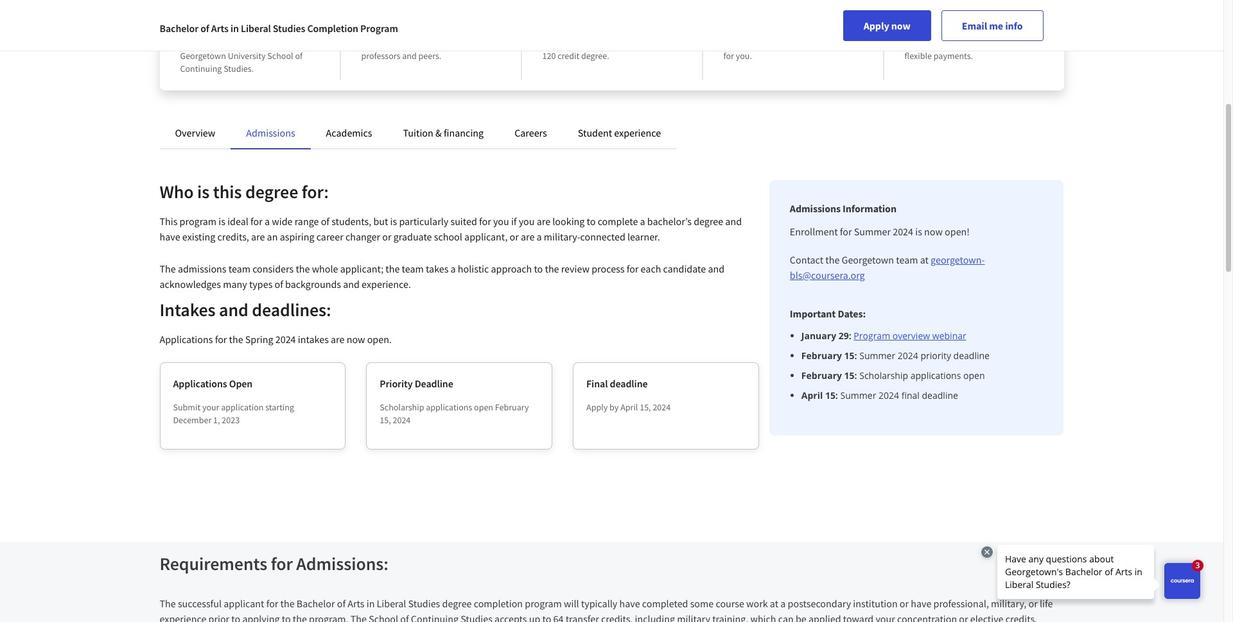Task type: locate. For each thing, give the bounding box(es) containing it.
applications down priority
[[911, 370, 961, 382]]

at
[[920, 254, 929, 267], [770, 598, 779, 611]]

apply left by on the bottom
[[586, 402, 608, 414]]

to up degree.
[[587, 37, 594, 49]]

15: down 29:
[[844, 350, 857, 362]]

in down admissions:
[[367, 598, 375, 611]]

toward
[[634, 37, 661, 49], [843, 613, 874, 623]]

from up payments.
[[933, 37, 951, 49]]

usd/credit
[[933, 19, 992, 35]]

0 vertical spatial apply
[[864, 19, 889, 32]]

1 vertical spatial admissions
[[790, 202, 841, 215]]

0 vertical spatial up
[[575, 37, 585, 49]]

0 vertical spatial studies
[[273, 22, 305, 35]]

is
[[197, 180, 210, 204], [219, 215, 225, 228], [390, 215, 397, 228], [915, 225, 922, 238]]

school right program.
[[369, 613, 398, 623]]

deadline
[[954, 350, 990, 362], [610, 378, 648, 390], [922, 390, 958, 402]]

1 vertical spatial program
[[525, 598, 562, 611]]

february for february 15: scholarship applications open
[[801, 370, 842, 382]]

0 horizontal spatial toward
[[634, 37, 661, 49]]

military
[[677, 613, 710, 623]]

priority deadline
[[380, 378, 453, 390]]

1 horizontal spatial toward
[[843, 613, 874, 623]]

1 vertical spatial applications
[[173, 378, 227, 390]]

toward down institution
[[843, 613, 874, 623]]

2 horizontal spatial studies
[[461, 613, 493, 623]]

summer down january 29: program overview webinar
[[859, 350, 895, 362]]

1 horizontal spatial you
[[519, 215, 535, 228]]

$400
[[905, 19, 931, 35]]

intakes and deadlines:
[[160, 299, 331, 322]]

0 vertical spatial bachelor
[[160, 22, 198, 35]]

professors
[[361, 50, 400, 62]]

2023
[[222, 415, 240, 426]]

continuing inside the successful applicant for the bachelor of arts in liberal studies degree completion program will typically have completed some course work at a postsecondary institution or have professional, military, or life experience prior to applying to the program. the school of continuing studies accepts up to 64 transfer credits, including military training, which can be applied toward your concentration or elective credits
[[411, 613, 459, 623]]

64 left "transfer" at the left bottom of page
[[553, 613, 564, 623]]

applications down deadline at bottom
[[426, 402, 472, 414]]

1 vertical spatial february
[[801, 370, 842, 382]]

the left successful
[[160, 598, 176, 611]]

you right if
[[519, 215, 535, 228]]

best
[[842, 37, 858, 49]]

team left "takes"
[[402, 263, 424, 276]]

0 vertical spatial liberal
[[241, 22, 271, 35]]

summer for april
[[840, 390, 876, 402]]

15, right by on the bottom
[[640, 402, 651, 414]]

0 vertical spatial program
[[360, 22, 398, 35]]

2 horizontal spatial now
[[924, 225, 943, 238]]

1 vertical spatial credits,
[[601, 613, 633, 623]]

0 horizontal spatial experience
[[160, 613, 206, 623]]

deadline up "apply by april 15, 2024"
[[610, 378, 648, 390]]

1,
[[213, 415, 220, 426]]

1 horizontal spatial program
[[854, 330, 890, 342]]

program left will
[[525, 598, 562, 611]]

1 horizontal spatial studies
[[408, 598, 440, 611]]

and down applicant;
[[343, 278, 360, 291]]

review
[[561, 263, 590, 276]]

georgetown inside accredited diploma earn your credential from georgetown university school of continuing studies.
[[180, 50, 226, 62]]

0 horizontal spatial credits,
[[217, 231, 249, 243]]

experience right student
[[614, 127, 661, 139]]

april down 'january'
[[801, 390, 823, 402]]

2 vertical spatial summer
[[840, 390, 876, 402]]

april
[[801, 390, 823, 402], [621, 402, 638, 414]]

credits, down the "ideal"
[[217, 231, 249, 243]]

degree inside the successful applicant for the bachelor of arts in liberal studies degree completion program will typically have completed some course work at a postsecondary institution or have professional, military, or life experience prior to applying to the program. the school of continuing studies accepts up to 64 transfer credits, including military training, which can be applied toward your concentration or elective credits
[[442, 598, 472, 611]]

applications for applications for the spring 2024 intakes are now open.
[[160, 333, 213, 346]]

open.
[[367, 333, 392, 346]]

summer down the february 15: scholarship applications open
[[840, 390, 876, 402]]

toward inside transfer up to 64 credits toward the 120 credit degree.
[[634, 37, 661, 49]]

and inside learn when and where it works best for you.
[[769, 37, 783, 49]]

0 vertical spatial school
[[267, 50, 293, 62]]

0 horizontal spatial 64
[[553, 613, 564, 623]]

transfer
[[566, 613, 599, 623]]

0 horizontal spatial program
[[180, 215, 217, 228]]

1 list item from the top
[[801, 329, 1043, 343]]

school down bachelor of arts in liberal studies completion program
[[267, 50, 293, 62]]

in up the "group"
[[402, 19, 412, 35]]

1 horizontal spatial at
[[920, 254, 929, 267]]

priority
[[380, 378, 413, 390]]

admissions for admissions information
[[790, 202, 841, 215]]

1 vertical spatial continuing
[[411, 613, 459, 623]]

arts up program.
[[348, 598, 364, 611]]

2 vertical spatial february
[[495, 402, 529, 414]]

2 horizontal spatial have
[[911, 598, 932, 611]]

information
[[843, 202, 897, 215]]

particularly
[[399, 215, 448, 228]]

list item up final
[[801, 369, 1043, 383]]

your inside the successful applicant for the bachelor of arts in liberal studies degree completion program will typically have completed some course work at a postsecondary institution or have professional, military, or life experience prior to applying to the program. the school of continuing studies accepts up to 64 transfer credits, including military training, which can be applied toward your concentration or elective credits
[[876, 613, 895, 623]]

1 from from the left
[[258, 37, 276, 49]]

to inside this program is ideal for a wide range of students, but is particularly suited for you if you are looking to complete a bachelor's degree and have existing credits, are an aspiring career changer or graduate school applicant, or are a military-connected learner.
[[587, 215, 596, 228]]

0 horizontal spatial at
[[770, 598, 779, 611]]

summer down information
[[854, 225, 891, 238]]

your up the 1,
[[202, 402, 219, 414]]

team up many
[[228, 263, 250, 276]]

your inside accredited diploma earn your credential from georgetown university school of continuing studies.
[[199, 37, 216, 49]]

engage
[[361, 37, 389, 49]]

0 vertical spatial 64
[[596, 37, 605, 49]]

december
[[173, 415, 211, 426]]

0 vertical spatial arts
[[211, 22, 229, 35]]

transfer
[[542, 37, 573, 49]]

be
[[796, 613, 806, 623]]

0 horizontal spatial apply
[[586, 402, 608, 414]]

the right program.
[[350, 613, 367, 623]]

applications
[[160, 333, 213, 346], [173, 378, 227, 390]]

1 vertical spatial scholarship
[[380, 402, 424, 414]]

0 horizontal spatial georgetown
[[180, 50, 226, 62]]

your
[[199, 37, 216, 49], [202, 402, 219, 414], [876, 613, 895, 623]]

summer for february
[[859, 350, 895, 362]]

2024 right by on the bottom
[[653, 402, 671, 414]]

me
[[989, 19, 1003, 32]]

1 vertical spatial program
[[854, 330, 890, 342]]

0 vertical spatial degree
[[245, 180, 298, 204]]

requirements
[[160, 553, 267, 576]]

february for february 15: summer 2024 priority deadline
[[801, 350, 842, 362]]

school
[[267, 50, 293, 62], [369, 613, 398, 623]]

liberal
[[241, 22, 271, 35], [377, 598, 406, 611]]

0 vertical spatial at
[[920, 254, 929, 267]]

15: for summer 2024 final deadline
[[825, 390, 838, 402]]

1 horizontal spatial april
[[801, 390, 823, 402]]

overview
[[893, 330, 930, 342]]

with
[[469, 37, 485, 49]]

the
[[160, 263, 176, 276], [160, 598, 176, 611], [350, 613, 367, 623]]

the up backgrounds
[[296, 263, 310, 276]]

program right 29:
[[854, 330, 890, 342]]

scholarship applications open february 15, 2024
[[380, 402, 529, 426]]

4 list item from the top
[[801, 389, 1043, 403]]

15: for summer 2024 priority deadline
[[844, 350, 857, 362]]

admissions:
[[296, 553, 388, 576]]

for inside the successful applicant for the bachelor of arts in liberal studies degree completion program will typically have completed some course work at a postsecondary institution or have professional, military, or life experience prior to applying to the program. the school of continuing studies accepts up to 64 transfer credits, including military training, which can be applied toward your concentration or elective credits
[[266, 598, 278, 611]]

1 horizontal spatial program
[[525, 598, 562, 611]]

1 horizontal spatial open
[[963, 370, 985, 382]]

important dates:
[[790, 308, 866, 320]]

1 horizontal spatial have
[[619, 598, 640, 611]]

1 horizontal spatial school
[[369, 613, 398, 623]]

1 horizontal spatial from
[[933, 37, 951, 49]]

1 vertical spatial bachelor
[[297, 598, 335, 611]]

applications for the spring 2024 intakes are now open.
[[160, 333, 392, 346]]

to right applying
[[282, 613, 291, 623]]

program up engage
[[360, 22, 398, 35]]

your down accredited
[[199, 37, 216, 49]]

scholarship inside scholarship applications open february 15, 2024
[[380, 402, 424, 414]]

0 vertical spatial continuing
[[180, 63, 222, 75]]

0 horizontal spatial have
[[160, 231, 180, 243]]

apply inside button
[[864, 19, 889, 32]]

1 horizontal spatial arts
[[348, 598, 364, 611]]

liberal up credential on the top of the page
[[241, 22, 271, 35]]

0 horizontal spatial continuing
[[180, 63, 222, 75]]

credits, down the typically
[[601, 613, 633, 623]]

this program is ideal for a wide range of students, but is particularly suited for you if you are looking to complete a bachelor's degree and have existing credits, are an aspiring career changer or graduate school applicant, or are a military-connected learner.
[[160, 215, 742, 243]]

1 horizontal spatial apply
[[864, 19, 889, 32]]

for inside the admissions team considers the whole applicant; the team takes a holistic approach to the review process for each candidate and acknowledges many types of backgrounds and experience.
[[627, 263, 639, 276]]

have down 'this'
[[160, 231, 180, 243]]

1 vertical spatial experience
[[160, 613, 206, 623]]

training,
[[712, 613, 748, 623]]

2 vertical spatial your
[[876, 613, 895, 623]]

toward inside the successful applicant for the bachelor of arts in liberal studies degree completion program will typically have completed some course work at a postsecondary institution or have professional, military, or life experience prior to applying to the program. the school of continuing studies accepts up to 64 transfer credits, including military training, which can be applied toward your concentration or elective credits
[[843, 613, 874, 623]]

credits, inside this program is ideal for a wide range of students, but is particularly suited for you if you are looking to complete a bachelor's degree and have existing credits, are an aspiring career changer or graduate school applicant, or are a military-connected learner.
[[217, 231, 249, 243]]

1 horizontal spatial bachelor
[[297, 598, 335, 611]]

course
[[716, 598, 744, 611]]

64 inside the successful applicant for the bachelor of arts in liberal studies degree completion program will typically have completed some course work at a postsecondary institution or have professional, military, or life experience prior to applying to the program. the school of continuing studies accepts up to 64 transfer credits, including military training, which can be applied toward your concentration or elective credits
[[553, 613, 564, 623]]

apply by april 15, 2024
[[586, 402, 671, 414]]

at right the work
[[770, 598, 779, 611]]

0 vertical spatial scholarship
[[859, 370, 908, 382]]

you left if
[[493, 215, 509, 228]]

are up military-
[[537, 215, 550, 228]]

1 horizontal spatial credits,
[[601, 613, 633, 623]]

credit
[[558, 50, 579, 62]]

to right approach
[[534, 263, 543, 276]]

accredited
[[180, 19, 238, 35]]

apply for apply by april 15, 2024
[[586, 402, 608, 414]]

diploma
[[241, 19, 286, 35]]

elective
[[970, 613, 1004, 623]]

the inside transfer up to 64 credits toward the 120 credit degree.
[[663, 37, 675, 49]]

have for who is this degree for:
[[160, 231, 180, 243]]

1 vertical spatial liberal
[[377, 598, 406, 611]]

0 vertical spatial 15,
[[640, 402, 651, 414]]

when
[[746, 37, 767, 49]]

from down diploma at the top of the page
[[258, 37, 276, 49]]

from inside $400 usd/credit hour benefit from affordable tuition and flexible payments.
[[933, 37, 951, 49]]

arts inside the successful applicant for the bachelor of arts in liberal studies degree completion program will typically have completed some course work at a postsecondary institution or have professional, military, or life experience prior to applying to the program. the school of continuing studies accepts up to 64 transfer credits, including military training, which can be applied toward your concentration or elective credits
[[348, 598, 364, 611]]

team
[[896, 254, 918, 267], [228, 263, 250, 276], [402, 263, 424, 276]]

1 horizontal spatial up
[[575, 37, 585, 49]]

group
[[399, 37, 422, 49]]

up right accepts
[[529, 613, 540, 623]]

now left open!
[[924, 225, 943, 238]]

2024 right spring
[[275, 333, 296, 346]]

admissions for admissions
[[246, 127, 295, 139]]

0 horizontal spatial degree
[[245, 180, 298, 204]]

arts up credential on the top of the page
[[211, 22, 229, 35]]

1 vertical spatial studies
[[408, 598, 440, 611]]

0 vertical spatial 15:
[[844, 350, 857, 362]]

0 vertical spatial summer
[[854, 225, 891, 238]]

wide
[[272, 215, 293, 228]]

0 vertical spatial admissions
[[246, 127, 295, 139]]

applications up submit
[[173, 378, 227, 390]]

you.
[[736, 50, 752, 62]]

1 horizontal spatial applications
[[911, 370, 961, 382]]

2024 inside scholarship applications open february 15, 2024
[[393, 415, 411, 426]]

if
[[511, 215, 517, 228]]

and down many
[[219, 299, 248, 322]]

for:
[[302, 180, 329, 204]]

0 horizontal spatial arts
[[211, 22, 229, 35]]

georgetown down earn
[[180, 50, 226, 62]]

process
[[592, 263, 625, 276]]

0 horizontal spatial april
[[621, 402, 638, 414]]

0 vertical spatial the
[[160, 263, 176, 276]]

0 horizontal spatial from
[[258, 37, 276, 49]]

1 vertical spatial degree
[[694, 215, 723, 228]]

experience down successful
[[160, 613, 206, 623]]

list item up priority
[[801, 329, 1043, 343]]

successful
[[178, 598, 222, 611]]

0 horizontal spatial team
[[228, 263, 250, 276]]

degree.
[[581, 50, 609, 62]]

deadline down 'webinar'
[[954, 350, 990, 362]]

benefit
[[905, 37, 932, 49]]

the up acknowledges
[[160, 263, 176, 276]]

at left 'georgetown-'
[[920, 254, 929, 267]]

2 from from the left
[[933, 37, 951, 49]]

february 15: summer 2024 priority deadline
[[801, 350, 990, 362]]

tuition
[[994, 37, 1019, 49]]

0 horizontal spatial up
[[529, 613, 540, 623]]

and right bachelor's
[[725, 215, 742, 228]]

experience
[[614, 127, 661, 139], [160, 613, 206, 623]]

2 vertical spatial now
[[347, 333, 365, 346]]

team down enrollment for summer 2024 is now open!
[[896, 254, 918, 267]]

1 vertical spatial your
[[202, 402, 219, 414]]

hour
[[995, 19, 1021, 35]]

who is this degree for:
[[160, 180, 329, 204]]

scholarship down "priority"
[[380, 402, 424, 414]]

0 vertical spatial program
[[180, 215, 217, 228]]

the inside the admissions team considers the whole applicant; the team takes a holistic approach to the review process for each candidate and acknowledges many types of backgrounds and experience.
[[160, 263, 176, 276]]

studies.
[[224, 63, 254, 75]]

list item down the february 15: scholarship applications open
[[801, 389, 1043, 403]]

0 horizontal spatial you
[[493, 215, 509, 228]]

1 vertical spatial 15,
[[380, 415, 391, 426]]

15: for scholarship applications open
[[844, 370, 857, 382]]

is left this
[[197, 180, 210, 204]]

contact
[[790, 254, 823, 267]]

up up credit at the left of the page
[[575, 37, 585, 49]]

program up the existing
[[180, 215, 217, 228]]

2024 down the february 15: scholarship applications open
[[879, 390, 899, 402]]

have up concentration
[[911, 598, 932, 611]]

0 horizontal spatial liberal
[[241, 22, 271, 35]]

experience.
[[362, 278, 411, 291]]

april right by on the bottom
[[621, 402, 638, 414]]

deadline right final
[[922, 390, 958, 402]]

degree left completion
[[442, 598, 472, 611]]

2024 up georgetown- bls@coursera.org link
[[893, 225, 913, 238]]

1 vertical spatial up
[[529, 613, 540, 623]]

1 vertical spatial 15:
[[844, 370, 857, 382]]

list
[[795, 329, 1043, 403]]

1 horizontal spatial now
[[891, 19, 911, 32]]

the admissions team considers the whole applicant; the team takes a holistic approach to the review process for each candidate and acknowledges many types of backgrounds and experience.
[[160, 263, 725, 291]]

starting
[[265, 402, 294, 414]]

considers
[[253, 263, 294, 276]]

the right credits at the top of the page
[[663, 37, 675, 49]]

admissions link
[[246, 127, 295, 139]]

and right the candidate
[[708, 263, 725, 276]]

0 horizontal spatial open
[[474, 402, 493, 414]]

your down institution
[[876, 613, 895, 623]]

overview
[[175, 127, 215, 139]]

program
[[180, 215, 217, 228], [525, 598, 562, 611]]

now left open.
[[347, 333, 365, 346]]

1 vertical spatial toward
[[843, 613, 874, 623]]

2 vertical spatial degree
[[442, 598, 472, 611]]

1 horizontal spatial continuing
[[411, 613, 459, 623]]

info
[[1005, 19, 1023, 32]]

a up can
[[781, 598, 786, 611]]

open inside scholarship applications open february 15, 2024
[[474, 402, 493, 414]]

have up 'including' on the right bottom
[[619, 598, 640, 611]]

or left life
[[1029, 598, 1038, 611]]

15:
[[844, 350, 857, 362], [844, 370, 857, 382], [825, 390, 838, 402]]

degree right bachelor's
[[694, 215, 723, 228]]

applications down intakes
[[160, 333, 213, 346]]

toward right credits at the top of the page
[[634, 37, 661, 49]]

taught in english engage in group discussions with professors and peers.
[[361, 19, 485, 62]]

now
[[891, 19, 911, 32], [924, 225, 943, 238], [347, 333, 365, 346]]

0 vertical spatial february
[[801, 350, 842, 362]]

have inside this program is ideal for a wide range of students, but is particularly suited for you if you are looking to complete a bachelor's degree and have existing credits, are an aspiring career changer or graduate school applicant, or are a military-connected learner.
[[160, 231, 180, 243]]

applicant,
[[464, 231, 508, 243]]

degree inside this program is ideal for a wide range of students, but is particularly suited for you if you are looking to complete a bachelor's degree and have existing credits, are an aspiring career changer or graduate school applicant, or are a military-connected learner.
[[694, 215, 723, 228]]

0 horizontal spatial 15,
[[380, 415, 391, 426]]

bachelor up program.
[[297, 598, 335, 611]]

dates:
[[838, 308, 866, 320]]

for inside learn when and where it works best for you.
[[724, 50, 734, 62]]

academics
[[326, 127, 372, 139]]

0 vertical spatial georgetown
[[180, 50, 226, 62]]

list item
[[801, 329, 1043, 343], [801, 349, 1043, 363], [801, 369, 1043, 383], [801, 389, 1043, 403]]

now up benefit at the top right
[[891, 19, 911, 32]]

candidate
[[663, 263, 706, 276]]

and right tuition
[[1021, 37, 1035, 49]]

1 horizontal spatial admissions
[[790, 202, 841, 215]]

the left review
[[545, 263, 559, 276]]

aspiring
[[280, 231, 314, 243]]

15, inside scholarship applications open february 15, 2024
[[380, 415, 391, 426]]

open!
[[945, 225, 970, 238]]

apply left $400
[[864, 19, 889, 32]]

1 horizontal spatial 64
[[596, 37, 605, 49]]

15, down "priority"
[[380, 415, 391, 426]]

1 horizontal spatial degree
[[442, 598, 472, 611]]

experience inside the successful applicant for the bachelor of arts in liberal studies degree completion program will typically have completed some course work at a postsecondary institution or have professional, military, or life experience prior to applying to the program. the school of continuing studies accepts up to 64 transfer credits, including military training, which can be applied toward your concentration or elective credits
[[160, 613, 206, 623]]

taught
[[361, 19, 399, 35]]

concentration
[[897, 613, 957, 623]]

of inside accredited diploma earn your credential from georgetown university school of continuing studies.
[[295, 50, 303, 62]]

2 horizontal spatial degree
[[694, 215, 723, 228]]

1 vertical spatial school
[[369, 613, 398, 623]]

degree up "wide"
[[245, 180, 298, 204]]

and inside this program is ideal for a wide range of students, but is particularly suited for you if you are looking to complete a bachelor's degree and have existing credits, are an aspiring career changer or graduate school applicant, or are a military-connected learner.
[[725, 215, 742, 228]]

from
[[258, 37, 276, 49], [933, 37, 951, 49]]

suited
[[451, 215, 477, 228]]

1 vertical spatial arts
[[348, 598, 364, 611]]

2 you from the left
[[519, 215, 535, 228]]



Task type: describe. For each thing, give the bounding box(es) containing it.
the left program.
[[293, 613, 307, 623]]

or down if
[[510, 231, 519, 243]]

applications inside scholarship applications open february 15, 2024
[[426, 402, 472, 414]]

are left military-
[[521, 231, 535, 243]]

or up concentration
[[900, 598, 909, 611]]

it
[[810, 37, 816, 49]]

0 horizontal spatial bachelor
[[160, 22, 198, 35]]

2024 down program overview webinar link
[[898, 350, 918, 362]]

credits, inside the successful applicant for the bachelor of arts in liberal studies degree completion program will typically have completed some course work at a postsecondary institution or have professional, military, or life experience prior to applying to the program. the school of continuing studies accepts up to 64 transfer credits, including military training, which can be applied toward your concentration or elective credits
[[601, 613, 633, 623]]

open inside list item
[[963, 370, 985, 382]]

and inside taught in english engage in group discussions with professors and peers.
[[402, 50, 417, 62]]

the down requirements for admissions:
[[280, 598, 295, 611]]

academics link
[[326, 127, 372, 139]]

your inside submit your application starting december 1, 2023
[[202, 402, 219, 414]]

the for the successful applicant for the bachelor of arts in liberal studies degree completion program will typically have completed some course work at a postsecondary institution or have professional, military, or life experience prior to applying to the program. the school of continuing studies accepts up to 64 transfer credits, including military training, which can be applied toward your concentration or elective credits
[[160, 598, 176, 611]]

january
[[801, 330, 836, 342]]

bachelor of arts in liberal studies completion program
[[160, 22, 398, 35]]

this
[[213, 180, 242, 204]]

in up credential on the top of the page
[[231, 22, 239, 35]]

english
[[415, 19, 455, 35]]

submit your application starting december 1, 2023
[[173, 402, 294, 426]]

admissions information
[[790, 202, 897, 215]]

1 horizontal spatial team
[[402, 263, 424, 276]]

careers
[[515, 127, 547, 139]]

email
[[962, 19, 987, 32]]

acknowledges
[[160, 278, 221, 291]]

a inside the successful applicant for the bachelor of arts in liberal studies degree completion program will typically have completed some course work at a postsecondary institution or have professional, military, or life experience prior to applying to the program. the school of continuing studies accepts up to 64 transfer credits, including military training, which can be applied toward your concentration or elective credits
[[781, 598, 786, 611]]

the up bls@coursera.org
[[825, 254, 840, 267]]

of inside the admissions team considers the whole applicant; the team takes a holistic approach to the review process for each candidate and acknowledges many types of backgrounds and experience.
[[275, 278, 283, 291]]

looking
[[553, 215, 585, 228]]

applicant
[[224, 598, 264, 611]]

0 horizontal spatial studies
[[273, 22, 305, 35]]

school inside the successful applicant for the bachelor of arts in liberal studies degree completion program will typically have completed some course work at a postsecondary institution or have professional, military, or life experience prior to applying to the program. the school of continuing studies accepts up to 64 transfer credits, including military training, which can be applied toward your concentration or elective credits
[[369, 613, 398, 623]]

64 inside transfer up to 64 credits toward the 120 credit degree.
[[596, 37, 605, 49]]

list item containing april 15:
[[801, 389, 1043, 403]]

approach
[[491, 263, 532, 276]]

spring
[[245, 333, 273, 346]]

which
[[750, 613, 776, 623]]

this
[[160, 215, 178, 228]]

a up learner.
[[640, 215, 645, 228]]

changer
[[345, 231, 380, 243]]

program inside list item
[[854, 330, 890, 342]]

georgetown-
[[931, 254, 985, 267]]

apply for apply now
[[864, 19, 889, 32]]

1 horizontal spatial 15,
[[640, 402, 651, 414]]

1 vertical spatial now
[[924, 225, 943, 238]]

a inside the admissions team considers the whole applicant; the team takes a holistic approach to the review process for each candidate and acknowledges many types of backgrounds and experience.
[[451, 263, 456, 276]]

have for requirements for admissions:
[[911, 598, 932, 611]]

april inside list item
[[801, 390, 823, 402]]

to down applicant
[[231, 613, 240, 623]]

financing
[[444, 127, 484, 139]]

at inside the successful applicant for the bachelor of arts in liberal studies degree completion program will typically have completed some course work at a postsecondary institution or have professional, military, or life experience prior to applying to the program. the school of continuing studies accepts up to 64 transfer credits, including military training, which can be applied toward your concentration or elective credits
[[770, 598, 779, 611]]

learner.
[[627, 231, 660, 243]]

tuition
[[403, 127, 433, 139]]

continuing inside accredited diploma earn your credential from georgetown university school of continuing studies.
[[180, 63, 222, 75]]

connected
[[580, 231, 625, 243]]

program inside this program is ideal for a wide range of students, but is particularly suited for you if you are looking to complete a bachelor's degree and have existing credits, are an aspiring career changer or graduate school applicant, or are a military-connected learner.
[[180, 215, 217, 228]]

can
[[778, 613, 794, 623]]

holistic
[[458, 263, 489, 276]]

student experience link
[[578, 127, 661, 139]]

military-
[[544, 231, 580, 243]]

the left spring
[[229, 333, 243, 346]]

and inside $400 usd/credit hour benefit from affordable tuition and flexible payments.
[[1021, 37, 1035, 49]]

120
[[542, 50, 556, 62]]

school
[[434, 231, 462, 243]]

tuition & financing
[[403, 127, 484, 139]]

accredited diploma earn your credential from georgetown university school of continuing studies.
[[180, 19, 303, 75]]

tuition & financing link
[[403, 127, 484, 139]]

credential
[[218, 37, 256, 49]]

a left military-
[[537, 231, 542, 243]]

prior
[[208, 613, 229, 623]]

february 15: scholarship applications open
[[801, 370, 985, 382]]

$400 usd/credit hour benefit from affordable tuition and flexible payments.
[[905, 19, 1035, 62]]

deadline
[[415, 378, 453, 390]]

february inside scholarship applications open february 15, 2024
[[495, 402, 529, 414]]

final
[[902, 390, 920, 402]]

complete
[[598, 215, 638, 228]]

or down professional,
[[959, 613, 968, 623]]

flexible
[[905, 50, 932, 62]]

now inside button
[[891, 19, 911, 32]]

the successful applicant for the bachelor of arts in liberal studies degree completion program will typically have completed some course work at a postsecondary institution or have professional, military, or life experience prior to applying to the program. the school of continuing studies accepts up to 64 transfer credits, including military training, which can be applied toward your concentration or elective credits
[[160, 598, 1053, 623]]

enrollment
[[790, 225, 838, 238]]

ideal
[[227, 215, 248, 228]]

to inside transfer up to 64 credits toward the 120 credit degree.
[[587, 37, 594, 49]]

bachelor inside the successful applicant for the bachelor of arts in liberal studies degree completion program will typically have completed some course work at a postsecondary institution or have professional, military, or life experience prior to applying to the program. the school of continuing studies accepts up to 64 transfer credits, including military training, which can be applied toward your concentration or elective credits
[[297, 598, 335, 611]]

admissions
[[178, 263, 226, 276]]

2 horizontal spatial team
[[896, 254, 918, 267]]

of inside this program is ideal for a wide range of students, but is particularly suited for you if you are looking to complete a bachelor's degree and have existing credits, are an aspiring career changer or graduate school applicant, or are a military-connected learner.
[[321, 215, 329, 228]]

credits
[[607, 37, 632, 49]]

3 list item from the top
[[801, 369, 1043, 383]]

affordable
[[953, 37, 992, 49]]

list item containing january 29:
[[801, 329, 1043, 343]]

list containing january 29:
[[795, 329, 1043, 403]]

whole
[[312, 263, 338, 276]]

deadline for february 15: summer 2024 priority deadline
[[954, 350, 990, 362]]

1 horizontal spatial georgetown
[[842, 254, 894, 267]]

many
[[223, 278, 247, 291]]

priority
[[921, 350, 951, 362]]

completion
[[474, 598, 523, 611]]

in inside the successful applicant for the bachelor of arts in liberal studies degree completion program will typically have completed some course work at a postsecondary institution or have professional, military, or life experience prior to applying to the program. the school of continuing studies accepts up to 64 transfer credits, including military training, which can be applied toward your concentration or elective credits
[[367, 598, 375, 611]]

up inside transfer up to 64 credits toward the 120 credit degree.
[[575, 37, 585, 49]]

or down but
[[382, 231, 391, 243]]

work
[[746, 598, 768, 611]]

email me info
[[962, 19, 1023, 32]]

is left the "ideal"
[[219, 215, 225, 228]]

in left the "group"
[[391, 37, 398, 49]]

1 you from the left
[[493, 215, 509, 228]]

final deadline
[[586, 378, 648, 390]]

is right but
[[390, 215, 397, 228]]

bachelor's
[[647, 215, 692, 228]]

school inside accredited diploma earn your credential from georgetown university school of continuing studies.
[[267, 50, 293, 62]]

from inside accredited diploma earn your credential from georgetown university school of continuing studies.
[[258, 37, 276, 49]]

apply now button
[[843, 10, 931, 41]]

a left "wide"
[[265, 215, 270, 228]]

up inside the successful applicant for the bachelor of arts in liberal studies degree completion program will typically have completed some course work at a postsecondary institution or have professional, military, or life experience prior to applying to the program. the school of continuing studies accepts up to 64 transfer credits, including military training, which can be applied toward your concentration or elective credits
[[529, 613, 540, 623]]

bls@coursera.org
[[790, 269, 865, 282]]

applied
[[809, 613, 841, 623]]

takes
[[426, 263, 449, 276]]

important
[[790, 308, 836, 320]]

university
[[228, 50, 266, 62]]

program inside the successful applicant for the bachelor of arts in liberal studies degree completion program will typically have completed some course work at a postsecondary institution or have professional, military, or life experience prior to applying to the program. the school of continuing studies accepts up to 64 transfer credits, including military training, which can be applied toward your concentration or elective credits
[[525, 598, 562, 611]]

summer for enrollment
[[854, 225, 891, 238]]

the for the admissions team considers the whole applicant; the team takes a holistic approach to the review process for each candidate and acknowledges many types of backgrounds and experience.
[[160, 263, 176, 276]]

to left "transfer" at the left bottom of page
[[542, 613, 551, 623]]

the up experience.
[[386, 263, 400, 276]]

where
[[785, 37, 809, 49]]

professional,
[[934, 598, 989, 611]]

are right intakes
[[331, 333, 345, 346]]

liberal inside the successful applicant for the bachelor of arts in liberal studies degree completion program will typically have completed some course work at a postsecondary institution or have professional, military, or life experience prior to applying to the program. the school of continuing studies accepts up to 64 transfer credits, including military training, which can be applied toward your concentration or elective credits
[[377, 598, 406, 611]]

application
[[221, 402, 264, 414]]

2 vertical spatial the
[[350, 613, 367, 623]]

careers link
[[515, 127, 547, 139]]

applications open
[[173, 378, 253, 390]]

&
[[435, 127, 442, 139]]

applications for applications open
[[173, 378, 227, 390]]

by
[[610, 402, 619, 414]]

0 vertical spatial applications
[[911, 370, 961, 382]]

but
[[373, 215, 388, 228]]

are left "an"
[[251, 231, 265, 243]]

student
[[578, 127, 612, 139]]

graduate
[[394, 231, 432, 243]]

29:
[[839, 330, 851, 342]]

deadline for april 15: summer 2024 final deadline
[[922, 390, 958, 402]]

to inside the admissions team considers the whole applicant; the team takes a holistic approach to the review process for each candidate and acknowledges many types of backgrounds and experience.
[[534, 263, 543, 276]]

january 29: program overview webinar
[[801, 330, 966, 342]]

range
[[295, 215, 319, 228]]

0 vertical spatial experience
[[614, 127, 661, 139]]

is left open!
[[915, 225, 922, 238]]

overview link
[[175, 127, 215, 139]]

2 list item from the top
[[801, 349, 1043, 363]]

apply now
[[864, 19, 911, 32]]

types
[[249, 278, 273, 291]]

who
[[160, 180, 194, 204]]

1 horizontal spatial scholarship
[[859, 370, 908, 382]]



Task type: vqa. For each thing, say whether or not it's contained in the screenshot.
leading at the bottom left of the page
no



